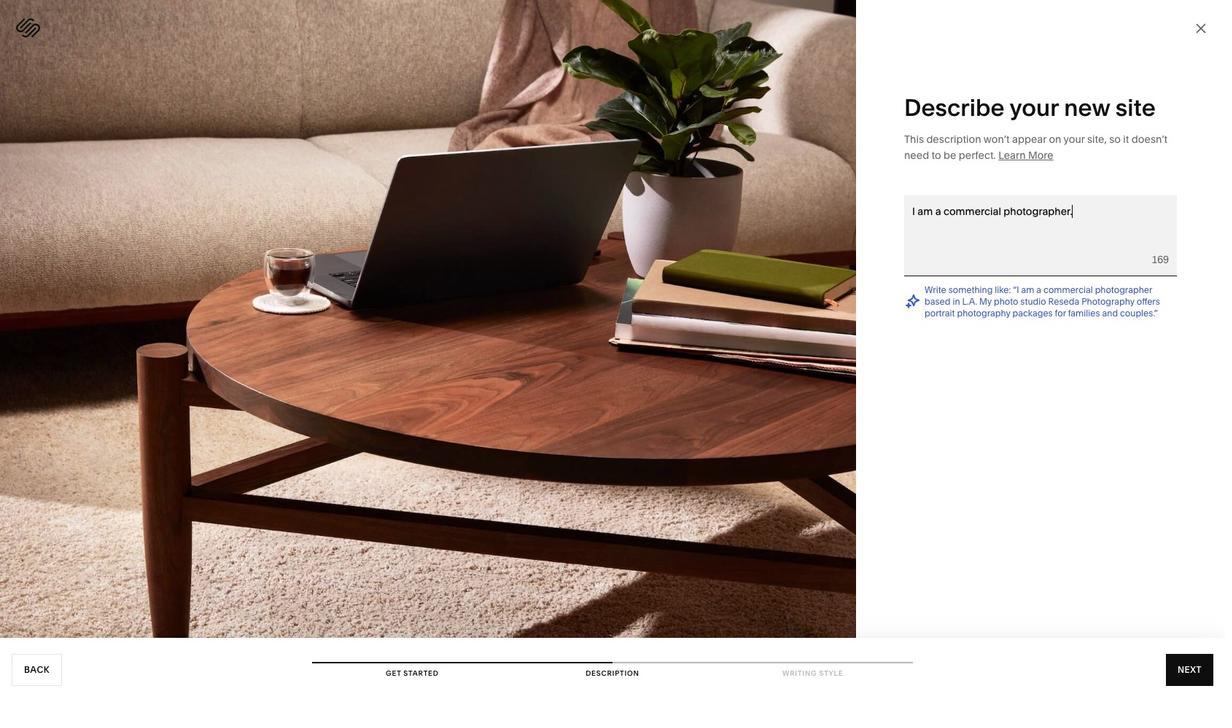 Task type: locate. For each thing, give the bounding box(es) containing it.
families
[[1068, 308, 1100, 319]]

couples."
[[1120, 308, 1158, 319]]

commercial
[[1044, 284, 1093, 295]]

won't
[[984, 133, 1010, 146]]

back button
[[12, 654, 62, 686]]

1 horizontal spatial your
[[1064, 133, 1085, 146]]

studio
[[1021, 296, 1046, 307]]

your
[[1010, 93, 1059, 122], [1064, 133, 1085, 146]]

back
[[24, 664, 50, 675]]

writing style
[[783, 670, 843, 678]]

your up appear
[[1010, 93, 1059, 122]]

write
[[925, 284, 947, 295]]

get
[[386, 670, 401, 678]]

learn
[[999, 149, 1026, 162]]

started
[[404, 670, 439, 678]]

get started
[[386, 670, 439, 678]]

description
[[927, 133, 981, 146]]

site,
[[1087, 133, 1107, 146]]

0 vertical spatial your
[[1010, 93, 1059, 122]]

like:
[[995, 284, 1011, 295]]

perfect.
[[959, 149, 996, 162]]

am
[[1021, 284, 1035, 295]]

so
[[1109, 133, 1121, 146]]

this
[[904, 133, 924, 146]]

style
[[819, 670, 843, 678]]

0 horizontal spatial your
[[1010, 93, 1059, 122]]

your right on
[[1064, 133, 1085, 146]]

next
[[1178, 664, 1202, 675]]

be
[[944, 149, 956, 162]]

site
[[1116, 93, 1156, 122]]

photo
[[994, 296, 1019, 307]]

describe your new site
[[904, 93, 1156, 122]]

l.a.
[[962, 296, 977, 307]]

1 vertical spatial your
[[1064, 133, 1085, 146]]

based
[[925, 296, 951, 307]]



Task type: vqa. For each thing, say whether or not it's contained in the screenshot.
Get Started
yes



Task type: describe. For each thing, give the bounding box(es) containing it.
something
[[949, 284, 993, 295]]

a
[[1037, 284, 1042, 295]]

next button
[[1166, 654, 1214, 686]]

doesn't
[[1132, 133, 1168, 146]]

this description won't appear on your site, so it doesn't need to be perfect.
[[904, 133, 1168, 162]]

learn more
[[999, 149, 1054, 162]]

new
[[1064, 93, 1110, 122]]

my
[[980, 296, 992, 307]]

learn more link
[[999, 149, 1054, 162]]

on
[[1049, 133, 1062, 146]]

description
[[586, 670, 639, 678]]

"i
[[1013, 284, 1019, 295]]

appear
[[1012, 133, 1047, 146]]

to
[[932, 149, 941, 162]]

describe
[[904, 93, 1005, 122]]

it
[[1123, 133, 1129, 146]]

Add details about your brand or expertise text field
[[912, 203, 1144, 268]]

more
[[1028, 149, 1054, 162]]

need
[[904, 149, 929, 162]]

photographer
[[1095, 284, 1152, 295]]

in
[[953, 296, 960, 307]]

photography
[[957, 308, 1011, 319]]

writing
[[783, 670, 817, 678]]

portrait
[[925, 308, 955, 319]]

write something like: "i am a commercial photographer based in l.a. my photo studio reseda photography offers portrait photography packages for families and couples."
[[925, 284, 1160, 319]]

offers
[[1137, 296, 1160, 307]]

reseda
[[1048, 296, 1080, 307]]

packages
[[1013, 308, 1053, 319]]

and
[[1102, 308, 1118, 319]]

169
[[1152, 253, 1169, 266]]

your inside this description won't appear on your site, so it doesn't need to be perfect.
[[1064, 133, 1085, 146]]

for
[[1055, 308, 1066, 319]]

photography
[[1082, 296, 1135, 307]]

laptop on table image
[[0, 0, 856, 638]]



